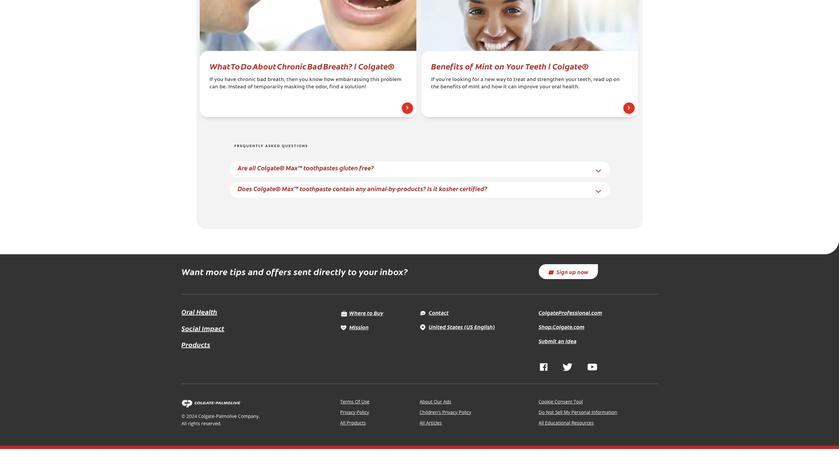 Task type: locate. For each thing, give the bounding box(es) containing it.
0 horizontal spatial |
[[354, 60, 357, 71]]

and up the improve
[[527, 77, 536, 82]]

personal
[[572, 409, 591, 415]]

bad
[[257, 77, 267, 82]]

products down privacy policy
[[347, 420, 366, 426]]

1 horizontal spatial privacy
[[442, 409, 458, 415]]

how up find at top
[[324, 77, 335, 82]]

be.
[[220, 85, 227, 90]]

privacy
[[340, 409, 356, 415], [442, 409, 458, 415]]

0 vertical spatial it
[[504, 85, 507, 90]]

your up health.
[[566, 77, 577, 82]]

0 vertical spatial to
[[507, 77, 512, 82]]

up
[[606, 77, 612, 82], [569, 268, 576, 275]]

know
[[310, 77, 323, 82]]

up inside if you're looking for a new way to treat and strengthen your teeth, read up on the benefits of mint and how it can improve your oral health.
[[606, 77, 612, 82]]

is
[[428, 184, 432, 193]]

1 the from the left
[[306, 85, 314, 90]]

where
[[349, 309, 366, 317]]

all for all products
[[340, 420, 346, 426]]

submit an idea link
[[539, 338, 577, 345]]

you up be.
[[214, 77, 223, 82]]

how inside if you're looking for a new way to treat and strengthen your teeth, read up on the benefits of mint and how it can improve your oral health.
[[492, 85, 502, 90]]

what to do about chronic bad breath? | colgate®
[[210, 60, 395, 71]]

breath,
[[268, 77, 285, 82]]

can inside the if you have chronic bad breath, then you know how embarrassing this problem can be. instead of temporarily masking the odor, find a solution!
[[210, 85, 218, 90]]

can
[[210, 85, 218, 90], [508, 85, 517, 90]]

2 horizontal spatial your
[[566, 77, 577, 82]]

how
[[324, 77, 335, 82], [492, 85, 502, 90]]

consent
[[555, 399, 573, 405]]

to
[[507, 77, 512, 82], [348, 266, 357, 278], [367, 309, 373, 317]]

can down treat
[[508, 85, 517, 90]]

find
[[330, 85, 339, 90]]

all down privacy policy
[[340, 420, 346, 426]]

if you're looking for a new way to treat and strengthen your teeth, read up on the benefits of mint and how it can improve your oral health.
[[431, 77, 620, 90]]

2 vertical spatial your
[[359, 266, 378, 278]]

1 horizontal spatial to
[[367, 309, 373, 317]]

your left inbox?
[[359, 266, 378, 278]]

0 horizontal spatial products
[[181, 340, 210, 349]]

0 horizontal spatial how
[[324, 77, 335, 82]]

0 horizontal spatial a
[[341, 85, 344, 90]]

all down the ©
[[181, 420, 187, 427]]

and right tips on the bottom
[[248, 266, 264, 278]]

policy
[[357, 409, 369, 415], [459, 409, 471, 415]]

of
[[465, 60, 474, 71], [248, 85, 253, 90], [462, 85, 467, 90]]

rounded corner image
[[825, 240, 839, 254]]

do not sell my personal information
[[539, 409, 618, 415]]

1 horizontal spatial if
[[431, 77, 435, 82]]

all inside © 2024 colgate-palmolive company. all rights reserved.
[[181, 420, 187, 427]]

1 horizontal spatial can
[[508, 85, 517, 90]]

0 horizontal spatial policy
[[357, 409, 369, 415]]

up left the now
[[569, 268, 576, 275]]

frequently
[[234, 145, 264, 148]]

1 vertical spatial products
[[347, 420, 366, 426]]

max™ down questions
[[286, 164, 302, 172]]

2 vertical spatial and
[[248, 266, 264, 278]]

1 horizontal spatial policy
[[459, 409, 471, 415]]

contact link
[[420, 309, 449, 316]]

1 horizontal spatial up
[[606, 77, 612, 82]]

you're
[[436, 77, 451, 82]]

| right teeth
[[549, 60, 551, 71]]

strengthen
[[537, 77, 565, 82]]

0 vertical spatial products
[[181, 340, 210, 349]]

how inside the if you have chronic bad breath, then you know how embarrassing this problem can be. instead of temporarily masking the odor, find a solution!
[[324, 77, 335, 82]]

benefits
[[441, 85, 461, 90]]

it right is
[[434, 184, 438, 193]]

1 horizontal spatial how
[[492, 85, 502, 90]]

max™ left toothpaste at the top of the page
[[282, 184, 298, 193]]

if
[[210, 77, 213, 82], [431, 77, 435, 82]]

health
[[196, 307, 217, 316]]

a right for in the right of the page
[[481, 77, 484, 82]]

of down the looking
[[462, 85, 467, 90]]

0 horizontal spatial to
[[348, 266, 357, 278]]

1 horizontal spatial products
[[347, 420, 366, 426]]

colgate® right the all
[[257, 164, 285, 172]]

all left articles
[[420, 420, 425, 426]]

united
[[429, 323, 446, 331]]

articles
[[426, 420, 442, 426]]

can inside if you're looking for a new way to treat and strengthen your teeth, read up on the benefits of mint and how it can improve your oral health.
[[508, 85, 517, 90]]

temporarily
[[254, 85, 283, 90]]

you right then
[[299, 77, 308, 82]]

2 if from the left
[[431, 77, 435, 82]]

to right directly at bottom
[[348, 266, 357, 278]]

1 vertical spatial a
[[341, 85, 344, 90]]

to left buy
[[367, 309, 373, 317]]

0 horizontal spatial can
[[210, 85, 218, 90]]

© 2024 colgate-palmolive company. all rights reserved.
[[181, 413, 260, 427]]

of inside if you're looking for a new way to treat and strengthen your teeth, read up on the benefits of mint and how it can improve your oral health.
[[462, 85, 467, 90]]

it down way
[[504, 85, 507, 90]]

all articles link
[[420, 420, 442, 426]]

asked
[[265, 145, 280, 148]]

if left you're
[[431, 77, 435, 82]]

colgate® up teeth,
[[553, 60, 589, 71]]

does
[[238, 184, 252, 193]]

0 vertical spatial and
[[527, 77, 536, 82]]

on right read
[[614, 77, 620, 82]]

the down know
[[306, 85, 314, 90]]

0 vertical spatial your
[[566, 77, 577, 82]]

toothpastes
[[304, 164, 338, 172]]

0 horizontal spatial the
[[306, 85, 314, 90]]

all
[[340, 420, 346, 426], [420, 420, 425, 426], [539, 420, 544, 426], [181, 420, 187, 427]]

cookie
[[539, 399, 554, 405]]

oral
[[181, 307, 195, 316]]

frequently asked questions
[[234, 145, 308, 148]]

of down chronic
[[248, 85, 253, 90]]

1 horizontal spatial on
[[614, 77, 620, 82]]

the down you're
[[431, 85, 439, 90]]

0 horizontal spatial up
[[569, 268, 576, 275]]

1 vertical spatial max™
[[282, 184, 298, 193]]

1 vertical spatial on
[[614, 77, 620, 82]]

2 horizontal spatial and
[[527, 77, 536, 82]]

a right find at top
[[341, 85, 344, 90]]

can left be.
[[210, 85, 218, 90]]

2 the from the left
[[431, 85, 439, 90]]

1 horizontal spatial it
[[504, 85, 507, 90]]

1 vertical spatial to
[[348, 266, 357, 278]]

0 horizontal spatial it
[[434, 184, 438, 193]]

sign up now link
[[539, 264, 598, 279]]

1 you from the left
[[214, 77, 223, 82]]

1 privacy from the left
[[340, 409, 356, 415]]

privacy down 'terms'
[[340, 409, 356, 415]]

want more tips and offers sent directly to your inbox?
[[181, 266, 408, 278]]

1 horizontal spatial your
[[540, 85, 551, 90]]

if left the have
[[210, 77, 213, 82]]

all for all educational resources
[[539, 420, 544, 426]]

to right way
[[507, 77, 512, 82]]

0 vertical spatial a
[[481, 77, 484, 82]]

1 horizontal spatial and
[[481, 85, 491, 90]]

teeth,
[[578, 77, 592, 82]]

if inside if you're looking for a new way to treat and strengthen your teeth, read up on the benefits of mint and how it can improve your oral health.
[[431, 77, 435, 82]]

mission
[[350, 324, 369, 331]]

0 vertical spatial how
[[324, 77, 335, 82]]

rights
[[188, 420, 200, 427]]

a inside the if you have chronic bad breath, then you know how embarrassing this problem can be. instead of temporarily masking the odor, find a solution!
[[341, 85, 344, 90]]

1 vertical spatial and
[[481, 85, 491, 90]]

all down do
[[539, 420, 544, 426]]

way
[[496, 77, 506, 82]]

if you have chronic bad breath, then you know how embarrassing this problem can be. instead of temporarily masking the odor, find a solution!
[[210, 77, 402, 90]]

of
[[355, 399, 360, 405]]

2 can from the left
[[508, 85, 517, 90]]

0 horizontal spatial on
[[495, 60, 505, 71]]

tips
[[230, 266, 246, 278]]

your
[[566, 77, 577, 82], [540, 85, 551, 90], [359, 266, 378, 278]]

social impact
[[181, 324, 225, 333]]

does colgate® max™ toothpaste contain any animal-by-products? is it kosher certified?
[[238, 184, 488, 193]]

1 if from the left
[[210, 77, 213, 82]]

1 horizontal spatial you
[[299, 77, 308, 82]]

1 horizontal spatial |
[[549, 60, 551, 71]]

how down way
[[492, 85, 502, 90]]

directly
[[314, 266, 346, 278]]

on up way
[[495, 60, 505, 71]]

1 vertical spatial how
[[492, 85, 502, 90]]

to for your
[[348, 266, 357, 278]]

my
[[564, 409, 570, 415]]

and down new
[[481, 85, 491, 90]]

products down social at the left
[[181, 340, 210, 349]]

1 horizontal spatial the
[[431, 85, 439, 90]]

0 vertical spatial up
[[606, 77, 612, 82]]

treat
[[514, 77, 526, 82]]

of inside the if you have chronic bad breath, then you know how embarrassing this problem can be. instead of temporarily masking the odor, find a solution!
[[248, 85, 253, 90]]

are all colgate® max™ toothpastes gluten free? button
[[238, 164, 374, 172]]

twitter image
[[563, 363, 573, 371]]

0 horizontal spatial privacy
[[340, 409, 356, 415]]

mint
[[469, 85, 480, 90]]

a
[[481, 77, 484, 82], [341, 85, 344, 90]]

teeth
[[525, 60, 547, 71]]

privacy down ads
[[442, 409, 458, 415]]

2 horizontal spatial to
[[507, 77, 512, 82]]

english)
[[474, 323, 495, 331]]

of left mint
[[465, 60, 474, 71]]

the
[[306, 85, 314, 90], [431, 85, 439, 90]]

are all colgate® max™ toothpastes gluten free?
[[238, 164, 374, 172]]

up right read
[[606, 77, 612, 82]]

0 horizontal spatial you
[[214, 77, 223, 82]]

all
[[249, 164, 256, 172]]

educational
[[545, 420, 571, 426]]

if inside the if you have chronic bad breath, then you know how embarrassing this problem can be. instead of temporarily masking the odor, find a solution!
[[210, 77, 213, 82]]

0 horizontal spatial if
[[210, 77, 213, 82]]

2 vertical spatial to
[[367, 309, 373, 317]]

your down the strengthen
[[540, 85, 551, 90]]

it
[[504, 85, 507, 90], [434, 184, 438, 193]]

have
[[225, 77, 236, 82]]

| up embarrassing
[[354, 60, 357, 71]]

the inside if you're looking for a new way to treat and strengthen your teeth, read up on the benefits of mint and how it can improve your oral health.
[[431, 85, 439, 90]]

to inside if you're looking for a new way to treat and strengthen your teeth, read up on the benefits of mint and how it can improve your oral health.
[[507, 77, 512, 82]]

colgate® up this
[[359, 60, 395, 71]]

kosher
[[439, 184, 458, 193]]

youtube image
[[588, 363, 597, 371]]

shop.colgate.com link
[[539, 323, 585, 331]]

1 can from the left
[[210, 85, 218, 90]]

where to buy
[[349, 309, 384, 317]]

1 horizontal spatial a
[[481, 77, 484, 82]]



Task type: vqa. For each thing, say whether or not it's contained in the screenshot.
Z
no



Task type: describe. For each thing, give the bounding box(es) containing it.
read
[[594, 77, 605, 82]]

our
[[434, 399, 442, 405]]

about our ads link
[[420, 399, 451, 405]]

cookie consent tool link
[[539, 399, 583, 405]]

are
[[238, 164, 248, 172]]

1 policy from the left
[[357, 409, 369, 415]]

embarrassing
[[336, 77, 369, 82]]

improve
[[518, 85, 539, 90]]

then
[[287, 77, 298, 82]]

all products link
[[340, 420, 366, 426]]

not
[[546, 409, 554, 415]]

sign up now
[[557, 268, 589, 275]]

gluten
[[340, 164, 358, 172]]

0 vertical spatial max™
[[286, 164, 302, 172]]

for
[[472, 77, 480, 82]]

all articles
[[420, 420, 442, 426]]

facebook image
[[540, 363, 548, 371]]

buy
[[374, 309, 384, 317]]

0 horizontal spatial and
[[248, 266, 264, 278]]

where to buy link
[[340, 309, 384, 317]]

sign
[[557, 268, 568, 275]]

solution!
[[345, 85, 366, 90]]

united states (us english)
[[429, 323, 495, 331]]

colgate® right does
[[254, 184, 281, 193]]

odor,
[[316, 85, 328, 90]]

ads
[[443, 399, 451, 405]]

about our ads
[[420, 399, 451, 405]]

an
[[558, 338, 564, 345]]

1 | from the left
[[354, 60, 357, 71]]

all for all articles
[[420, 420, 425, 426]]

looking
[[453, 77, 471, 82]]

2 | from the left
[[549, 60, 551, 71]]

your
[[506, 60, 524, 71]]

privacy policy link
[[340, 409, 369, 415]]

it inside if you're looking for a new way to treat and strengthen your teeth, read up on the benefits of mint and how it can improve your oral health.
[[504, 85, 507, 90]]

children's privacy policy
[[420, 409, 471, 415]]

if for benefits of mint on your teeth | colgate®
[[431, 77, 435, 82]]

resources
[[572, 420, 594, 426]]

do not sell my personal information link
[[539, 409, 618, 415]]

want
[[181, 266, 204, 278]]

1 vertical spatial up
[[569, 268, 576, 275]]

does colgate® max™ toothpaste contain any animal-by-products? is it kosher certified? button
[[238, 184, 488, 193]]

more
[[206, 266, 228, 278]]

cookie consent tool
[[539, 399, 583, 405]]

on inside if you're looking for a new way to treat and strengthen your teeth, read up on the benefits of mint and how it can improve your oral health.
[[614, 77, 620, 82]]

submit an idea
[[539, 338, 577, 345]]

shop.colgate.com
[[539, 323, 585, 331]]

health.
[[563, 85, 580, 90]]

privacy policy
[[340, 409, 369, 415]]

colgateprofessional.com link
[[539, 309, 602, 316]]

social impact link
[[181, 323, 225, 334]]

submit
[[539, 338, 557, 345]]

sent
[[294, 266, 312, 278]]

a inside if you're looking for a new way to treat and strengthen your teeth, read up on the benefits of mint and how it can improve your oral health.
[[481, 77, 484, 82]]

to for treat
[[507, 77, 512, 82]]

0 vertical spatial on
[[495, 60, 505, 71]]

free?
[[359, 164, 374, 172]]

mint
[[476, 60, 493, 71]]

questions
[[282, 145, 308, 148]]

social
[[181, 324, 200, 333]]

2024
[[187, 413, 197, 419]]

if for what to do about chronic bad breath? | colgate®
[[210, 77, 213, 82]]

toothpaste
[[300, 184, 332, 193]]

2 policy from the left
[[459, 409, 471, 415]]

contain
[[333, 184, 355, 193]]

what to do about chronic bad breath?
[[210, 60, 353, 71]]

problem
[[381, 77, 402, 82]]

oral health link
[[181, 307, 217, 316]]

2 you from the left
[[299, 77, 308, 82]]

children's privacy policy link
[[420, 409, 471, 415]]

colgateprofessional.com
[[539, 309, 602, 316]]

children's
[[420, 409, 441, 415]]

1 vertical spatial it
[[434, 184, 438, 193]]

oral
[[552, 85, 561, 90]]

terms of use link
[[340, 399, 370, 405]]

about
[[420, 399, 433, 405]]

states
[[447, 323, 463, 331]]

0 horizontal spatial your
[[359, 266, 378, 278]]

inbox?
[[380, 266, 408, 278]]

1 vertical spatial your
[[540, 85, 551, 90]]

2 privacy from the left
[[442, 409, 458, 415]]

by-
[[389, 184, 397, 193]]

the inside the if you have chronic bad breath, then you know how embarrassing this problem can be. instead of temporarily masking the odor, find a solution!
[[306, 85, 314, 90]]

reserved.
[[201, 420, 222, 427]]

benefits of mint on your teeth | colgate®
[[431, 60, 589, 71]]

©
[[181, 413, 185, 419]]

chronic
[[238, 77, 256, 82]]

all educational resources link
[[539, 420, 594, 426]]

certified?
[[460, 184, 488, 193]]



